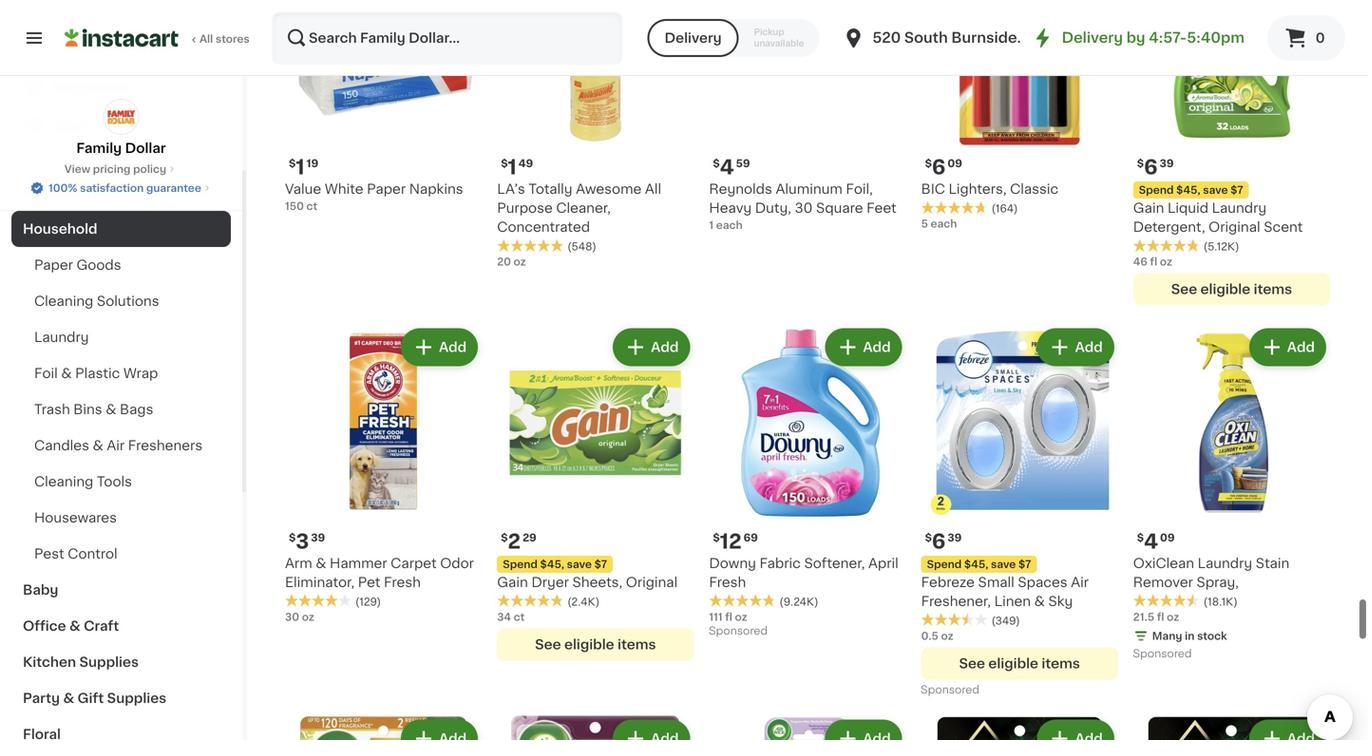 Task type: locate. For each thing, give the bounding box(es) containing it.
39 up the liquid
[[1160, 158, 1174, 169]]

save for spaces
[[991, 559, 1016, 569]]

2 vertical spatial eligible
[[989, 657, 1039, 670]]

items for gain liquid laundry detergent, original scent
[[1254, 283, 1292, 296]]

spend $45, save $7 up the liquid
[[1139, 185, 1244, 195]]

see eligible items down the (2.4k)
[[535, 638, 656, 651]]

sponsored badge image down many
[[1133, 649, 1191, 660]]

$ left the 29
[[501, 532, 508, 543]]

1 left 49
[[508, 157, 517, 177]]

remover
[[1133, 576, 1193, 589]]

1 vertical spatial items
[[618, 638, 656, 651]]

bags
[[120, 403, 153, 416]]

2 horizontal spatial eligible
[[1201, 283, 1251, 296]]

1 horizontal spatial see eligible items button
[[921, 647, 1118, 680]]

None search field
[[272, 11, 623, 65]]

reynolds
[[709, 183, 772, 196]]

& down spaces
[[1034, 595, 1045, 608]]

fresh inside downy fabric softener, april fresh
[[709, 576, 746, 589]]

2 horizontal spatial 39
[[1160, 158, 1174, 169]]

1 horizontal spatial $45,
[[964, 559, 989, 569]]

$7 for spaces
[[1019, 559, 1031, 569]]

air inside febreze small spaces air freshener, linen & sky
[[1071, 576, 1089, 589]]

save
[[1203, 185, 1228, 195], [567, 559, 592, 569], [991, 559, 1016, 569]]

oz right '46'
[[1160, 257, 1172, 267]]

0 vertical spatial air
[[107, 439, 125, 452]]

$45, for liquid
[[1176, 185, 1201, 195]]

arm
[[285, 557, 312, 570]]

0 horizontal spatial see
[[535, 638, 561, 651]]

1 vertical spatial laundry
[[34, 331, 89, 344]]

$45, up small
[[964, 559, 989, 569]]

1 vertical spatial 4
[[1144, 531, 1158, 551]]

1 horizontal spatial 1
[[508, 157, 517, 177]]

spend up febreze at the bottom of the page
[[927, 559, 962, 569]]

39 inside $ 3 39
[[311, 532, 325, 543]]

$ left 59
[[713, 158, 720, 169]]

laundry inside oxiclean laundry stain remover spray,
[[1198, 557, 1252, 570]]

0 horizontal spatial 30
[[285, 612, 299, 622]]

2 horizontal spatial spend
[[1139, 185, 1174, 195]]

sponsored badge image down 0.5 oz in the bottom right of the page
[[921, 685, 979, 696]]

classic
[[1010, 183, 1059, 196]]

cleaning down candles
[[34, 475, 93, 488]]

items down sheets,
[[618, 638, 656, 651]]

items inside the product group
[[618, 638, 656, 651]]

save up gain liquid laundry detergent, original scent
[[1203, 185, 1228, 195]]

21.5 fl oz
[[1133, 612, 1179, 622]]

$ left 49
[[501, 158, 508, 169]]

buy it again
[[53, 81, 134, 94]]

all left stores at top
[[200, 34, 213, 44]]

100% satisfaction guarantee button
[[30, 177, 213, 196]]

1 horizontal spatial $7
[[1019, 559, 1031, 569]]

fl for 4
[[1157, 612, 1164, 622]]

0 horizontal spatial spend $45, save $7
[[503, 559, 607, 569]]

& up eliminator,
[[316, 557, 326, 570]]

product group
[[1133, 0, 1330, 306], [285, 325, 482, 625], [497, 325, 694, 661], [709, 325, 906, 642], [921, 325, 1118, 701], [1133, 325, 1330, 664], [285, 716, 482, 740], [497, 716, 694, 740], [709, 716, 906, 740], [921, 716, 1118, 740], [1133, 716, 1330, 740]]

spend $45, save $7 up dryer
[[503, 559, 607, 569]]

view
[[65, 164, 90, 174]]

see eligible items button down "(5.12k)"
[[1133, 273, 1330, 306]]

34 ct
[[497, 612, 525, 622]]

0 horizontal spatial 39
[[311, 532, 325, 543]]

0 horizontal spatial delivery
[[665, 31, 722, 45]]

100% satisfaction guarantee
[[49, 183, 201, 193]]

4 left 59
[[720, 157, 734, 177]]

supplies down kitchen supplies link
[[107, 692, 166, 705]]

$ 2 29
[[501, 531, 537, 551]]

$ inside the $ 4 09
[[1137, 532, 1144, 543]]

laundry up spray, on the right bottom of the page
[[1198, 557, 1252, 570]]

see eligible items button for sheets,
[[497, 628, 694, 661]]

0 horizontal spatial save
[[567, 559, 592, 569]]

see eligible items button down the (2.4k)
[[497, 628, 694, 661]]

see down dryer
[[535, 638, 561, 651]]

sponsored badge image down 111 fl oz
[[709, 626, 767, 637]]

1 horizontal spatial each
[[931, 219, 957, 229]]

0 horizontal spatial paper
[[34, 258, 73, 272]]

paper inside value white paper napkins 150 ct
[[367, 183, 406, 196]]

0 horizontal spatial items
[[618, 638, 656, 651]]

eligible
[[1201, 283, 1251, 296], [564, 638, 614, 651], [989, 657, 1039, 670]]

gain dryer sheets, original
[[497, 576, 678, 589]]

2 vertical spatial see eligible items
[[959, 657, 1080, 670]]

0 vertical spatial laundry
[[1212, 202, 1267, 215]]

gain up detergent,
[[1133, 202, 1164, 215]]

1 vertical spatial cleaning
[[34, 475, 93, 488]]

gain inside gain liquid laundry detergent, original scent
[[1133, 202, 1164, 215]]

housewares link
[[11, 500, 231, 536]]

2 fresh from the left
[[709, 576, 746, 589]]

$ 6 39
[[1137, 157, 1174, 177], [925, 531, 962, 551]]

original right sheets,
[[626, 576, 678, 589]]

19
[[306, 158, 318, 169]]

$ inside $ 1 19
[[289, 158, 296, 169]]

2 vertical spatial items
[[1042, 657, 1080, 670]]

delivery inside button
[[665, 31, 722, 45]]

holiday essentials
[[23, 186, 149, 200]]

candles & air fresheners
[[34, 439, 203, 452]]

spend for dryer
[[503, 559, 538, 569]]

09 inside the $ 4 09
[[1160, 532, 1175, 543]]

1 horizontal spatial paper
[[367, 183, 406, 196]]

4 up oxiclean at the right bottom of the page
[[1144, 531, 1158, 551]]

paper down household
[[34, 258, 73, 272]]

0 horizontal spatial $45,
[[540, 559, 564, 569]]

30
[[795, 202, 813, 215], [285, 612, 299, 622]]

1 fresh from the left
[[384, 576, 421, 589]]

fl right 21.5
[[1157, 612, 1164, 622]]

cleaning solutions link
[[11, 283, 231, 319]]

view pricing policy link
[[65, 162, 178, 177]]

ct right 150
[[306, 201, 318, 212]]

$
[[289, 158, 296, 169], [713, 158, 720, 169], [501, 158, 508, 169], [925, 158, 932, 169], [1137, 158, 1144, 169], [289, 532, 296, 543], [713, 532, 720, 543], [501, 532, 508, 543], [925, 532, 932, 543], [1137, 532, 1144, 543]]

1 horizontal spatial original
[[1209, 221, 1260, 234]]

2 horizontal spatial $7
[[1231, 185, 1244, 195]]

1 vertical spatial $ 6 39
[[925, 531, 962, 551]]

cleaning tools link
[[11, 464, 231, 500]]

(2.4k)
[[567, 597, 600, 607]]

see eligible items button down (349)
[[921, 647, 1118, 680]]

2 vertical spatial laundry
[[1198, 557, 1252, 570]]

baby link
[[11, 572, 231, 608]]

gain up 34 ct
[[497, 576, 528, 589]]

$ 1 19
[[289, 157, 318, 177]]

5 add from the left
[[1287, 341, 1315, 354]]

items for febreze small spaces air freshener, linen & sky
[[1042, 657, 1080, 670]]

fresh down carpet
[[384, 576, 421, 589]]

1 cleaning from the top
[[34, 295, 93, 308]]

$45, up dryer
[[540, 559, 564, 569]]

gain inside the product group
[[497, 576, 528, 589]]

$ up oxiclean at the right bottom of the page
[[1137, 532, 1144, 543]]

1 horizontal spatial fresh
[[709, 576, 746, 589]]

$7 up sheets,
[[594, 559, 607, 569]]

& for arm & hammer carpet odor eliminator, pet fresh
[[316, 557, 326, 570]]

cleaning down paper goods
[[34, 295, 93, 308]]

febreze small spaces air freshener, linen & sky
[[921, 576, 1089, 608]]

09 up oxiclean at the right bottom of the page
[[1160, 532, 1175, 543]]

4 add button from the left
[[1039, 330, 1112, 365]]

0 vertical spatial items
[[1254, 283, 1292, 296]]

$ up bic on the top of page
[[925, 158, 932, 169]]

pest
[[34, 547, 64, 561]]

goods
[[77, 258, 121, 272]]

0 horizontal spatial ct
[[306, 201, 318, 212]]

napkins
[[409, 183, 463, 196]]

0 horizontal spatial see eligible items
[[535, 638, 656, 651]]

policy
[[133, 164, 166, 174]]

1 horizontal spatial air
[[1071, 576, 1089, 589]]

office
[[23, 619, 66, 633]]

$ 6 39 up febreze at the bottom of the page
[[925, 531, 962, 551]]

$ 6 39 for gain
[[1137, 157, 1174, 177]]

gain liquid laundry detergent, original scent
[[1133, 202, 1303, 234]]

see inside the product group
[[535, 638, 561, 651]]

0 vertical spatial 09
[[948, 158, 962, 169]]

0 horizontal spatial 09
[[948, 158, 962, 169]]

fresh down downy
[[709, 576, 746, 589]]

gain for 2
[[497, 576, 528, 589]]

paper right white
[[367, 183, 406, 196]]

office & craft
[[23, 619, 119, 633]]

0 horizontal spatial gain
[[497, 576, 528, 589]]

aluminum
[[776, 183, 843, 196]]

0 horizontal spatial 1
[[296, 157, 305, 177]]

product group containing 3
[[285, 325, 482, 625]]

laundry up "(5.12k)"
[[1212, 202, 1267, 215]]

0 vertical spatial ct
[[306, 201, 318, 212]]

1 down 'heavy' on the top
[[709, 220, 714, 231]]

add button for 12
[[827, 330, 900, 365]]

all right the awesome
[[645, 183, 661, 196]]

items down scent
[[1254, 283, 1292, 296]]

items down sky
[[1042, 657, 1080, 670]]

see eligible items down "(5.12k)"
[[1171, 283, 1292, 296]]

trash
[[34, 403, 70, 416]]

0 vertical spatial cleaning
[[34, 295, 93, 308]]

1 horizontal spatial spend $45, save $7
[[927, 559, 1031, 569]]

39
[[1160, 158, 1174, 169], [311, 532, 325, 543], [948, 532, 962, 543]]

delivery for delivery
[[665, 31, 722, 45]]

add
[[439, 341, 467, 354], [651, 341, 679, 354], [863, 341, 891, 354], [1075, 341, 1103, 354], [1287, 341, 1315, 354]]

6 up detergent,
[[1144, 157, 1158, 177]]

1 vertical spatial ct
[[514, 612, 525, 622]]

1 vertical spatial gain
[[497, 576, 528, 589]]

all stores
[[200, 34, 250, 44]]

ct right 34
[[514, 612, 525, 622]]

see eligible items down (349)
[[959, 657, 1080, 670]]

1 horizontal spatial items
[[1042, 657, 1080, 670]]

oz
[[514, 257, 526, 267], [1160, 257, 1172, 267], [302, 612, 314, 622], [735, 612, 747, 622], [1167, 612, 1179, 622], [941, 631, 954, 641]]

candles & air fresheners link
[[11, 428, 231, 464]]

0 vertical spatial 4
[[720, 157, 734, 177]]

eligible down "(5.12k)"
[[1201, 283, 1251, 296]]

sponsored badge image
[[709, 626, 767, 637], [1133, 649, 1191, 660], [921, 685, 979, 696]]

eliminator,
[[285, 576, 355, 589]]

spend for liquid
[[1139, 185, 1174, 195]]

1 horizontal spatial eligible
[[989, 657, 1039, 670]]

see eligible items
[[1171, 283, 1292, 296], [535, 638, 656, 651], [959, 657, 1080, 670]]

linen
[[994, 595, 1031, 608]]

supplies down 'craft'
[[79, 656, 139, 669]]

1 horizontal spatial save
[[991, 559, 1016, 569]]

kitchen supplies
[[23, 656, 139, 669]]

each right 5
[[931, 219, 957, 229]]

spend down $ 2 29
[[503, 559, 538, 569]]

1 horizontal spatial sponsored badge image
[[921, 685, 979, 696]]

1 left the 19
[[296, 157, 305, 177]]

eligible down (349)
[[989, 657, 1039, 670]]

see down freshener,
[[959, 657, 985, 670]]

sponsored badge image for 4
[[1133, 649, 1191, 660]]

by
[[1127, 31, 1145, 45]]

tools
[[97, 475, 132, 488]]

★★★★★
[[921, 201, 988, 214], [921, 201, 988, 214], [497, 239, 564, 252], [497, 239, 564, 252], [1133, 239, 1200, 252], [1133, 239, 1200, 252], [285, 594, 352, 607], [285, 594, 352, 607], [709, 594, 776, 607], [709, 594, 776, 607], [497, 594, 564, 607], [497, 594, 564, 607], [1133, 594, 1200, 607], [1133, 594, 1200, 607], [921, 613, 988, 626], [921, 613, 988, 626]]

air inside candles & air fresheners "link"
[[107, 439, 125, 452]]

0 horizontal spatial original
[[626, 576, 678, 589]]

spend $45, save $7
[[1139, 185, 1244, 195], [503, 559, 607, 569], [927, 559, 1031, 569]]

2 horizontal spatial save
[[1203, 185, 1228, 195]]

spend $45, save $7 for small
[[927, 559, 1031, 569]]

fl right 111
[[725, 612, 732, 622]]

(548)
[[567, 241, 596, 252]]

1 horizontal spatial 4
[[1144, 531, 1158, 551]]

& left gift on the bottom of page
[[63, 692, 74, 705]]

laundry up foil
[[34, 331, 89, 344]]

eligible down the (2.4k)
[[564, 638, 614, 651]]

2 horizontal spatial $45,
[[1176, 185, 1201, 195]]

2 add button from the left
[[615, 330, 688, 365]]

$45, up the liquid
[[1176, 185, 1201, 195]]

product group containing 4
[[1133, 325, 1330, 664]]

0 vertical spatial eligible
[[1201, 283, 1251, 296]]

spend $45, save $7 up small
[[927, 559, 1031, 569]]

family dollar logo image
[[103, 99, 139, 135]]

0 horizontal spatial $ 6 39
[[925, 531, 962, 551]]

6 up febreze at the bottom of the page
[[932, 531, 946, 551]]

2 vertical spatial see
[[959, 657, 985, 670]]

2 horizontal spatial items
[[1254, 283, 1292, 296]]

2 horizontal spatial spend $45, save $7
[[1139, 185, 1244, 195]]

$ up downy
[[713, 532, 720, 543]]

111 fl oz
[[709, 612, 747, 622]]

lists
[[53, 119, 86, 132]]

1 vertical spatial sponsored badge image
[[1133, 649, 1191, 660]]

0 horizontal spatial eligible
[[564, 638, 614, 651]]

1 horizontal spatial ct
[[514, 612, 525, 622]]

6 for gain liquid laundry detergent, original scent
[[1144, 157, 1158, 177]]

la's totally awesome all purpose cleaner, concentrated
[[497, 183, 661, 234]]

& right foil
[[61, 367, 72, 380]]

spend up the liquid
[[1139, 185, 1174, 195]]

holiday
[[23, 186, 76, 200]]

1 horizontal spatial delivery
[[1062, 31, 1123, 45]]

candles
[[34, 439, 89, 452]]

fl right '46'
[[1150, 257, 1157, 267]]

add button
[[403, 330, 476, 365], [615, 330, 688, 365], [827, 330, 900, 365], [1039, 330, 1112, 365], [1251, 330, 1325, 365]]

2 horizontal spatial sponsored badge image
[[1133, 649, 1191, 660]]

1 horizontal spatial 09
[[1160, 532, 1175, 543]]

39 right 3
[[311, 532, 325, 543]]

buy
[[53, 81, 80, 94]]

0 vertical spatial $ 6 39
[[1137, 157, 1174, 177]]

see down 46 fl oz
[[1171, 283, 1197, 296]]

$7 up gain liquid laundry detergent, original scent
[[1231, 185, 1244, 195]]

1 vertical spatial air
[[1071, 576, 1089, 589]]

$ 4 59
[[713, 157, 750, 177]]

0 vertical spatial gain
[[1133, 202, 1164, 215]]

$ 6 39 up the liquid
[[1137, 157, 1174, 177]]

see eligible items button
[[1133, 273, 1330, 306], [497, 628, 694, 661], [921, 647, 1118, 680]]

pest control link
[[11, 536, 231, 572]]

air up tools
[[107, 439, 125, 452]]

0 horizontal spatial 4
[[720, 157, 734, 177]]

1 for value white paper napkins
[[296, 157, 305, 177]]

0 vertical spatial see eligible items
[[1171, 283, 1292, 296]]

square
[[816, 202, 863, 215]]

150
[[285, 201, 304, 212]]

1 vertical spatial eligible
[[564, 638, 614, 651]]

eligible for spaces
[[989, 657, 1039, 670]]

1 horizontal spatial all
[[645, 183, 661, 196]]

see eligible items button for spaces
[[921, 647, 1118, 680]]

5 add button from the left
[[1251, 330, 1325, 365]]

1 vertical spatial all
[[645, 183, 661, 196]]

$45, for dryer
[[540, 559, 564, 569]]

39 up febreze at the bottom of the page
[[948, 532, 962, 543]]

instacart logo image
[[65, 27, 179, 49]]

& for office & craft
[[69, 619, 80, 633]]

spend $45, save $7 inside the product group
[[503, 559, 607, 569]]

0 vertical spatial sponsored badge image
[[709, 626, 767, 637]]

product group containing 2
[[497, 325, 694, 661]]

& right candles
[[93, 439, 103, 452]]

(349)
[[992, 616, 1020, 626]]

09 up "lighters," on the right of page
[[948, 158, 962, 169]]

service type group
[[648, 19, 819, 57]]

0 horizontal spatial sponsored badge image
[[709, 626, 767, 637]]

(164)
[[992, 203, 1018, 214]]

30 down eliminator,
[[285, 612, 299, 622]]

& left 'craft'
[[69, 619, 80, 633]]

$ up arm
[[289, 532, 296, 543]]

2 add from the left
[[651, 341, 679, 354]]

eligible for sheets,
[[564, 638, 614, 651]]

1 add button from the left
[[403, 330, 476, 365]]

cleaner,
[[556, 202, 611, 215]]

1 vertical spatial original
[[626, 576, 678, 589]]

520
[[873, 31, 901, 45]]

2
[[508, 531, 521, 551]]

1 vertical spatial see
[[535, 638, 561, 651]]

original up "(5.12k)"
[[1209, 221, 1260, 234]]

2 horizontal spatial see
[[1171, 283, 1197, 296]]

value white paper napkins 150 ct
[[285, 183, 463, 212]]

original inside the product group
[[626, 576, 678, 589]]

$7 up spaces
[[1019, 559, 1031, 569]]

2 horizontal spatial 1
[[709, 220, 714, 231]]

0 horizontal spatial fresh
[[384, 576, 421, 589]]

5
[[921, 219, 928, 229]]

0 vertical spatial original
[[1209, 221, 1260, 234]]

520 south burnside avenue button
[[842, 11, 1076, 65]]

kitchen supplies link
[[11, 644, 231, 680]]

2 horizontal spatial see eligible items
[[1171, 283, 1292, 296]]

delivery
[[1062, 31, 1123, 45], [665, 31, 722, 45]]

add for spend $45, save $7
[[651, 341, 679, 354]]

laundry
[[1212, 202, 1267, 215], [34, 331, 89, 344], [1198, 557, 1252, 570]]

0 vertical spatial 30
[[795, 202, 813, 215]]

trash bins & bags
[[34, 403, 153, 416]]

save up the gain dryer sheets, original
[[567, 559, 592, 569]]

$ up detergent,
[[1137, 158, 1144, 169]]

save up small
[[991, 559, 1016, 569]]

09 inside $ 6 09
[[948, 158, 962, 169]]

1 horizontal spatial gain
[[1133, 202, 1164, 215]]

save for sheets,
[[567, 559, 592, 569]]

reynolds aluminum foil, heavy duty, 30 square feet 1 each
[[709, 183, 897, 231]]

09 for 4
[[1160, 532, 1175, 543]]

softener,
[[804, 557, 865, 570]]

see eligible items button for laundry
[[1133, 273, 1330, 306]]

1 add from the left
[[439, 341, 467, 354]]

& inside the arm & hammer carpet odor eliminator, pet fresh
[[316, 557, 326, 570]]

0 vertical spatial all
[[200, 34, 213, 44]]

2 cleaning from the top
[[34, 475, 93, 488]]

1 horizontal spatial see eligible items
[[959, 657, 1080, 670]]

air up sky
[[1071, 576, 1089, 589]]

$ inside $ 1 49
[[501, 158, 508, 169]]

0 vertical spatial paper
[[367, 183, 406, 196]]

$ left the 19
[[289, 158, 296, 169]]

2 vertical spatial sponsored badge image
[[921, 685, 979, 696]]

1 horizontal spatial see
[[959, 657, 985, 670]]

stain
[[1256, 557, 1290, 570]]

& inside "link"
[[93, 439, 103, 452]]

gain for 6
[[1133, 202, 1164, 215]]

original inside gain liquid laundry detergent, original scent
[[1209, 221, 1260, 234]]

0 horizontal spatial air
[[107, 439, 125, 452]]

3 add from the left
[[863, 341, 891, 354]]

see for liquid
[[1171, 283, 1197, 296]]

3 add button from the left
[[827, 330, 900, 365]]

0 horizontal spatial each
[[716, 220, 743, 231]]

each down 'heavy' on the top
[[716, 220, 743, 231]]

fl for 12
[[725, 612, 732, 622]]

laundry link
[[11, 319, 231, 355]]

0 horizontal spatial see eligible items button
[[497, 628, 694, 661]]

1 horizontal spatial spend
[[927, 559, 962, 569]]

49
[[519, 158, 533, 169]]

spend $45, save $7 for dryer
[[503, 559, 607, 569]]

0 vertical spatial see
[[1171, 283, 1197, 296]]

dryer
[[531, 576, 569, 589]]

spend inside the product group
[[503, 559, 538, 569]]

0 horizontal spatial spend
[[503, 559, 538, 569]]

30 down aluminum
[[795, 202, 813, 215]]



Task type: describe. For each thing, give the bounding box(es) containing it.
ct inside value white paper napkins 150 ct
[[306, 201, 318, 212]]

housewares
[[34, 511, 117, 524]]

& for candles & air fresheners
[[93, 439, 103, 452]]

paper goods
[[34, 258, 121, 272]]

bic lighters, classic
[[921, 183, 1059, 196]]

stores
[[216, 34, 250, 44]]

$ 4 09
[[1137, 531, 1175, 551]]

spray,
[[1197, 576, 1239, 589]]

ct inside the product group
[[514, 612, 525, 622]]

20 oz
[[497, 257, 526, 267]]

bic
[[921, 183, 945, 196]]

craft
[[84, 619, 119, 633]]

carpet
[[391, 557, 437, 570]]

concentrated
[[497, 221, 590, 234]]

foil & plastic wrap
[[34, 367, 158, 380]]

12
[[720, 531, 742, 551]]

bins
[[73, 403, 102, 416]]

& right bins
[[106, 403, 116, 416]]

$ 3 39
[[289, 531, 325, 551]]

party & gift supplies
[[23, 692, 166, 705]]

1 inside the reynolds aluminum foil, heavy duty, 30 square feet 1 each
[[709, 220, 714, 231]]

& for party & gift supplies
[[63, 692, 74, 705]]

sky
[[1048, 595, 1073, 608]]

4 add from the left
[[1075, 341, 1103, 354]]

see eligible items for spaces
[[959, 657, 1080, 670]]

paper goods link
[[11, 247, 231, 283]]

30 oz
[[285, 612, 314, 622]]

purpose
[[497, 202, 553, 215]]

each inside the reynolds aluminum foil, heavy duty, 30 square feet 1 each
[[716, 220, 743, 231]]

delivery for delivery by 4:57-5:40pm
[[1062, 31, 1123, 45]]

gift
[[77, 692, 104, 705]]

100%
[[49, 183, 77, 193]]

buy it again link
[[11, 68, 231, 106]]

scent
[[1264, 221, 1303, 234]]

5 each
[[921, 219, 957, 229]]

$ 12 69
[[713, 531, 758, 551]]

again
[[96, 81, 134, 94]]

30 inside the reynolds aluminum foil, heavy duty, 30 square feet 1 each
[[795, 202, 813, 215]]

1 for la's totally awesome all purpose cleaner, concentrated
[[508, 157, 517, 177]]

lists link
[[11, 106, 231, 144]]

freshener,
[[921, 595, 991, 608]]

$ inside $ 6 09
[[925, 158, 932, 169]]

office & craft link
[[11, 608, 231, 644]]

family dollar
[[76, 142, 166, 155]]

add button for 4
[[1251, 330, 1325, 365]]

in
[[1185, 631, 1195, 641]]

20
[[497, 257, 511, 267]]

see for small
[[959, 657, 985, 670]]

39 for gain
[[1160, 158, 1174, 169]]

sheets,
[[572, 576, 623, 589]]

it
[[83, 81, 93, 94]]

4 for reynolds aluminum foil, heavy duty, 30 square feet
[[720, 157, 734, 177]]

cleaning solutions
[[34, 295, 159, 308]]

pet
[[358, 576, 381, 589]]

fl for spend $45, save $7
[[1150, 257, 1157, 267]]

pricing
[[93, 164, 131, 174]]

oz right 0.5
[[941, 631, 954, 641]]

burnside
[[951, 31, 1017, 45]]

oz up many
[[1167, 612, 1179, 622]]

59
[[736, 158, 750, 169]]

21.5
[[1133, 612, 1155, 622]]

4 for oxiclean laundry stain remover spray,
[[1144, 531, 1158, 551]]

111
[[709, 612, 723, 622]]

$45, for small
[[964, 559, 989, 569]]

$ inside $ 12 69
[[713, 532, 720, 543]]

0 vertical spatial supplies
[[79, 656, 139, 669]]

add button for spend $45, save $7
[[615, 330, 688, 365]]

Search field
[[274, 13, 621, 63]]

trash bins & bags link
[[11, 391, 231, 428]]

$ up febreze at the bottom of the page
[[925, 532, 932, 543]]

south
[[904, 31, 948, 45]]

view pricing policy
[[65, 164, 166, 174]]

fabric
[[760, 557, 801, 570]]

many in stock
[[1152, 631, 1227, 641]]

oz right 20
[[514, 257, 526, 267]]

solutions
[[97, 295, 159, 308]]

09 for 6
[[948, 158, 962, 169]]

$7 for laundry
[[1231, 185, 1244, 195]]

$ inside $ 3 39
[[289, 532, 296, 543]]

oz right 111
[[735, 612, 747, 622]]

april
[[868, 557, 899, 570]]

1 vertical spatial paper
[[34, 258, 73, 272]]

foil,
[[846, 183, 873, 196]]

add for 4
[[1287, 341, 1315, 354]]

(129)
[[355, 597, 381, 607]]

6 up bic on the top of page
[[932, 157, 946, 177]]

1 vertical spatial supplies
[[107, 692, 166, 705]]

$ 6 09
[[925, 157, 962, 177]]

add for 12
[[863, 341, 891, 354]]

stock
[[1197, 631, 1227, 641]]

$7 for sheets,
[[594, 559, 607, 569]]

see eligible items for sheets,
[[535, 638, 656, 651]]

& inside febreze small spaces air freshener, linen & sky
[[1034, 595, 1045, 608]]

totally
[[529, 183, 573, 196]]

$ inside $ 4 59
[[713, 158, 720, 169]]

1 vertical spatial 30
[[285, 612, 299, 622]]

spend for small
[[927, 559, 962, 569]]

hammer
[[330, 557, 387, 570]]

all stores link
[[65, 11, 251, 65]]

dollar
[[125, 142, 166, 155]]

small
[[978, 576, 1015, 589]]

white
[[325, 183, 364, 196]]

laundry inside gain liquid laundry detergent, original scent
[[1212, 202, 1267, 215]]

fresheners
[[128, 439, 203, 452]]

eligible for laundry
[[1201, 283, 1251, 296]]

items for gain dryer sheets, original
[[618, 638, 656, 651]]

household
[[23, 222, 97, 236]]

value
[[285, 183, 321, 196]]

delivery button
[[648, 19, 739, 57]]

sponsored badge image for 12
[[709, 626, 767, 637]]

save for laundry
[[1203, 185, 1228, 195]]

many
[[1152, 631, 1182, 641]]

spend $45, save $7 for liquid
[[1139, 185, 1244, 195]]

fresh inside the arm & hammer carpet odor eliminator, pet fresh
[[384, 576, 421, 589]]

6 for febreze small spaces air freshener, linen & sky
[[932, 531, 946, 551]]

control
[[68, 547, 117, 561]]

0 horizontal spatial all
[[200, 34, 213, 44]]

essentials
[[79, 186, 149, 200]]

& for foil & plastic wrap
[[61, 367, 72, 380]]

product group containing 12
[[709, 325, 906, 642]]

delivery by 4:57-5:40pm link
[[1031, 27, 1245, 49]]

39 for febreze
[[948, 532, 962, 543]]

(9.24k)
[[780, 597, 819, 607]]

oz down eliminator,
[[302, 612, 314, 622]]

see for dryer
[[535, 638, 561, 651]]

see eligible items for laundry
[[1171, 283, 1292, 296]]

29
[[523, 532, 537, 543]]

cleaning for cleaning tools
[[34, 475, 93, 488]]

delivery by 4:57-5:40pm
[[1062, 31, 1245, 45]]

downy fabric softener, april fresh
[[709, 557, 899, 589]]

febreze
[[921, 576, 975, 589]]

odor
[[440, 557, 474, 570]]

oxiclean laundry stain remover spray,
[[1133, 557, 1290, 589]]

$ 6 39 for febreze
[[925, 531, 962, 551]]

cleaning for cleaning solutions
[[34, 295, 93, 308]]

$ inside $ 2 29
[[501, 532, 508, 543]]

(18.1k)
[[1204, 597, 1238, 607]]

all inside la's totally awesome all purpose cleaner, concentrated
[[645, 183, 661, 196]]



Task type: vqa. For each thing, say whether or not it's contained in the screenshot.
Great in Great Stuff Smart Dispenser Big Gap Filler Sealant Foam Insulating
no



